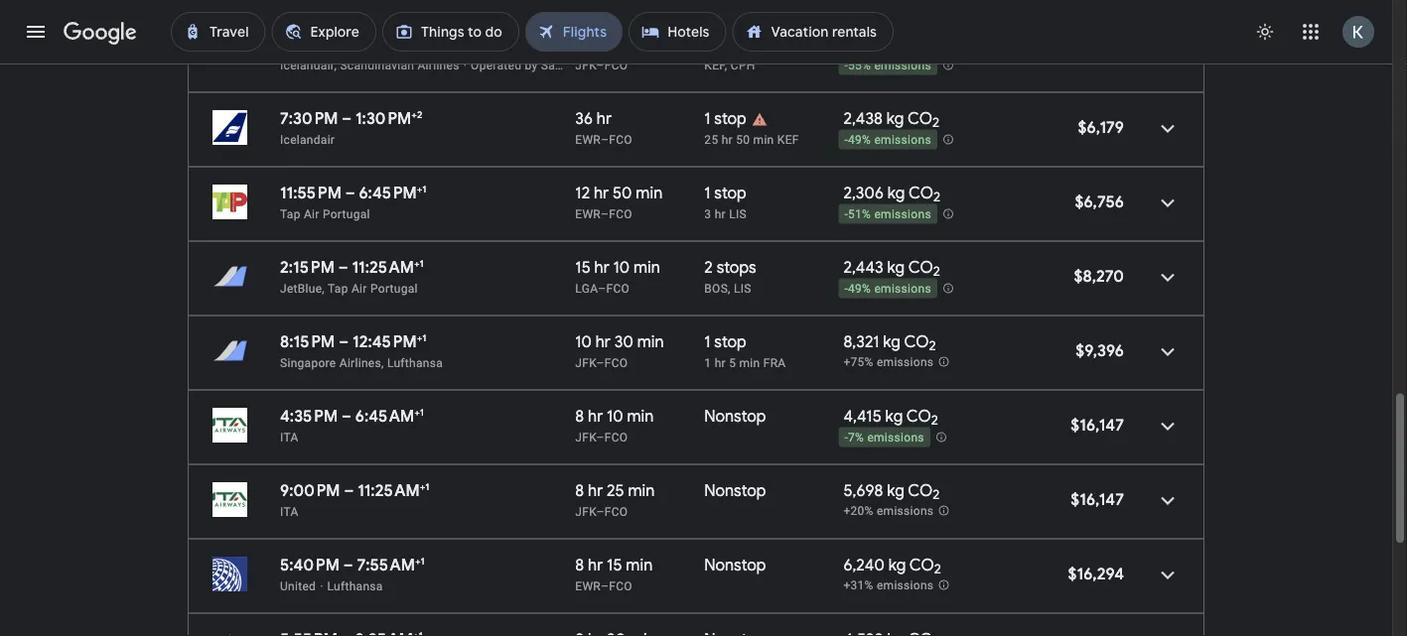 Task type: vqa. For each thing, say whether or not it's contained in the screenshot.
phone within Send to phone
no



Task type: locate. For each thing, give the bounding box(es) containing it.
5,698 kg co 2
[[843, 481, 940, 504]]

0 vertical spatial kef
[[704, 58, 725, 72]]

ita
[[280, 430, 298, 444], [280, 505, 298, 519]]

1 inside 1 stop 3 hr lis
[[704, 183, 711, 203]]

stop up 25 hr 50 min kef
[[714, 108, 747, 129]]

kg inside 6,240 kg co 2
[[888, 555, 906, 575]]

15 down 8 hr 25 min jfk – fco
[[607, 555, 622, 575]]

fco inside the 15 hr 10 min lga – fco
[[606, 282, 630, 295]]

0 vertical spatial lufthansa
[[387, 356, 443, 370]]

1 49% from the top
[[848, 133, 871, 147]]

fco for 15 hr 10 min
[[606, 282, 630, 295]]

total duration 33 hr 10 min. element
[[575, 34, 704, 57]]

kef , cph
[[704, 58, 755, 72]]

lis inside 1 stop 3 hr lis
[[729, 207, 747, 221]]

2 inside 8,321 kg co 2
[[929, 338, 936, 355]]

kg right 2,438
[[887, 108, 904, 129]]

+ for 5:40 pm
[[415, 555, 421, 568]]

1 horizontal spatial ,
[[728, 282, 731, 295]]

$6,179
[[1078, 117, 1124, 138]]

portugal
[[323, 207, 370, 221], [370, 282, 418, 295]]

10 for 33
[[615, 34, 632, 54]]

kg inside 2,306 kg co 2
[[888, 183, 905, 203]]

8 hr 25 min jfk – fco
[[575, 481, 655, 519]]

fco down the total duration 8 hr 15 min. element
[[609, 579, 632, 593]]

+ inside 8:15 pm – 12:45 pm + 1
[[417, 332, 422, 344]]

icelandair,
[[280, 58, 337, 72]]

, inside 'layover (1 of 2) is a 9 hr 30 min layover at keflavík international airport in reykjavík. layover (2 of 2) is a 12 hr 15 min overnight layover at copenhagen airport in copenhagen.' element
[[725, 58, 727, 72]]

co inside 4,415 kg co 2
[[906, 406, 931, 427]]

1 vertical spatial air
[[352, 282, 367, 295]]

2 vertical spatial ewr
[[575, 579, 601, 593]]

7%
[[848, 431, 864, 445]]

15
[[575, 257, 591, 278], [607, 555, 622, 575]]

hr up lga
[[594, 257, 610, 278]]

co for 4,415 kg co 2
[[906, 406, 931, 427]]

fco inside 8 hr 25 min jfk – fco
[[605, 505, 628, 519]]

– down the total duration 8 hr 15 min. element
[[601, 579, 609, 593]]

10 inside 33 hr 10 min jfk – fco
[[615, 34, 632, 54]]

– up icelandair, scandinavian airlines
[[340, 34, 350, 54]]

1 vertical spatial lufthansa
[[327, 579, 383, 593]]

2 $16,147 from the top
[[1071, 490, 1124, 510]]

layover (1 of 2) is a 9 hr 30 min layover at keflavík international airport in reykjavík. layover (2 of 2) is a 12 hr 15 min overnight layover at copenhagen airport in copenhagen. element
[[704, 57, 834, 73]]

1 vertical spatial 1 stop flight. element
[[704, 183, 747, 206]]

min inside 8 hr 25 min jfk – fco
[[628, 481, 655, 501]]

jfk inside 10 hr 30 min jfk – fco
[[575, 356, 596, 370]]

-49% emissions
[[844, 133, 931, 147], [844, 282, 931, 296]]

fco inside 33 hr 10 min jfk – fco
[[605, 58, 628, 72]]

$16,147
[[1071, 415, 1124, 435], [1071, 490, 1124, 510]]

jfk inside 33 hr 10 min jfk – fco
[[575, 58, 596, 72]]

total duration 8 hr 25 min. element
[[575, 481, 704, 504]]

0 horizontal spatial 15
[[575, 257, 591, 278]]

min inside 33 hr 10 min jfk – fco
[[635, 34, 662, 54]]

hr inside 1 stop 3 hr lis
[[715, 207, 726, 221]]

10 for 15
[[613, 257, 630, 278]]

min
[[635, 34, 662, 54], [753, 133, 774, 146], [636, 183, 663, 203], [634, 257, 660, 278], [637, 332, 664, 352], [739, 356, 760, 370], [627, 406, 654, 427], [628, 481, 655, 501], [626, 555, 653, 575]]

3 nonstop flight. element from the top
[[704, 555, 766, 578]]

0 horizontal spatial air
[[304, 207, 319, 221]]

0 vertical spatial 25
[[704, 133, 718, 146]]

-49% emissions down 2,443 kg co 2
[[844, 282, 931, 296]]

fco down the total duration 8 hr 10 min. element
[[605, 430, 628, 444]]

stop up layover (1 of 1) is a 3 hr layover at humberto delgado airport in lisbon. element
[[714, 183, 747, 203]]

2 ita from the top
[[280, 505, 298, 519]]

co right 2,443
[[908, 257, 933, 278]]

fco inside 8 hr 15 min ewr – fco
[[609, 579, 632, 593]]

10 inside 8 hr 10 min jfk – fco
[[607, 406, 623, 427]]

2 -49% emissions from the top
[[844, 282, 931, 296]]

lufthansa
[[387, 356, 443, 370], [327, 579, 383, 593]]

2 ewr from the top
[[575, 207, 601, 221]]

kg up -55% emissions
[[883, 34, 901, 54]]

-49% emissions down 2,438 kg co 2
[[844, 133, 931, 147]]

8 down 8 hr 10 min jfk – fco
[[575, 481, 584, 501]]

7:30 pm
[[280, 108, 338, 129]]

0 vertical spatial stops
[[717, 34, 756, 54]]

0 horizontal spatial ,
[[725, 58, 727, 72]]

leaves john f. kennedy international airport at 4:35 pm on friday, december 1 and arrives at leonardo da vinci–fiumicino airport at 6:45 am on saturday, december 2. element
[[280, 406, 424, 427]]

min inside 8 hr 10 min jfk – fco
[[627, 406, 654, 427]]

2,156
[[843, 34, 880, 54]]

8 inside 8 hr 25 min jfk – fco
[[575, 481, 584, 501]]

fco down '30'
[[605, 356, 628, 370]]

1 horizontal spatial 50
[[736, 133, 750, 146]]

36
[[575, 108, 593, 129]]

– down the total duration 8 hr 10 min. element
[[596, 430, 605, 444]]

layover (1 of 2) is a 2 hr 39 min layover at boston logan international airport in boston. layover (2 of 2) is a 1 hr 45 min layover at humberto delgado airport in lisbon. element
[[704, 281, 834, 296]]

fra
[[763, 356, 786, 370]]

ewr inside 36 hr ewr – fco
[[575, 133, 601, 146]]

1 ewr from the top
[[575, 133, 601, 146]]

11:25 am up the jetblue, tap air portugal
[[352, 257, 414, 278]]

0 vertical spatial stop
[[714, 108, 747, 129]]

singapore
[[280, 356, 336, 370]]

hr inside 33 hr 10 min jfk – fco
[[596, 34, 611, 54]]

flight details. leaves laguardia airport at 2:15 pm on friday, december 1 and arrives at leonardo da vinci–fiumicino airport at 11:25 am on saturday, december 2. image
[[1144, 254, 1192, 301]]

16294 US dollars text field
[[1068, 564, 1124, 584]]

2 stops flight. element up bos
[[704, 257, 756, 281]]

-49% emissions for 2,438
[[844, 133, 931, 147]]

ewr down the 12
[[575, 207, 601, 221]]

2
[[426, 34, 431, 46], [704, 34, 713, 54], [417, 108, 423, 121], [932, 114, 940, 131], [933, 189, 940, 206], [704, 257, 713, 278], [933, 263, 940, 280], [929, 338, 936, 355], [931, 412, 938, 429], [933, 487, 940, 504], [934, 561, 941, 578]]

fco down total duration 15 hr 10 min. element
[[606, 282, 630, 295]]

stop for 1 stop 3 hr lis
[[714, 183, 747, 203]]

0 horizontal spatial 25
[[607, 481, 624, 501]]

kg inside 8,321 kg co 2
[[883, 332, 901, 352]]

kg up -51% emissions
[[888, 183, 905, 203]]

hr inside 8 hr 25 min jfk – fco
[[588, 481, 603, 501]]

co inside 6,240 kg co 2
[[909, 555, 934, 575]]

1 vertical spatial 15
[[607, 555, 622, 575]]

by
[[525, 58, 538, 72]]

portugal down 11:55 pm – 6:45 pm + 1
[[323, 207, 370, 221]]

5:40 pm – 7:55 am + 1
[[280, 555, 425, 575]]

– inside 8 hr 10 min jfk – fco
[[596, 430, 605, 444]]

1
[[704, 108, 711, 129], [422, 183, 426, 195], [704, 183, 711, 203], [420, 257, 424, 270], [422, 332, 426, 344], [704, 332, 711, 352], [704, 356, 711, 370], [420, 406, 424, 419], [425, 481, 429, 493], [421, 555, 425, 568]]

+20%
[[843, 505, 874, 519]]

kg for 2,443
[[887, 257, 905, 278]]

1 horizontal spatial 15
[[607, 555, 622, 575]]

2 inside 7:25 pm – 10:35 am + 2
[[426, 34, 431, 46]]

2 right 6,240
[[934, 561, 941, 578]]

1 vertical spatial stop
[[714, 183, 747, 203]]

Departure time: 5:40 PM. text field
[[280, 555, 339, 575]]

nonstop for 8 hr 25 min
[[704, 481, 766, 501]]

total duration 15 hr 10 min. element
[[575, 257, 704, 281]]

+ inside 9:00 pm – 11:25 am + 1
[[420, 481, 425, 493]]

11:25 am
[[352, 257, 414, 278], [358, 481, 420, 501]]

0 vertical spatial 50
[[736, 133, 750, 146]]

Departure time: 5:55 PM. text field
[[280, 630, 338, 637]]

2,306 kg co 2
[[843, 183, 940, 206]]

0 vertical spatial 15
[[575, 257, 591, 278]]

25 inside 8 hr 25 min jfk – fco
[[607, 481, 624, 501]]

lis inside "2 stops bos , lis"
[[734, 282, 751, 295]]

leaves newark liberty international airport at 7:30 pm on friday, december 1 and arrives at leonardo da vinci–fiumicino airport at 1:30 pm on sunday, december 3. element
[[280, 108, 423, 129]]

1 nonstop flight. element from the top
[[704, 406, 766, 429]]

0 horizontal spatial lufthansa
[[327, 579, 383, 593]]

2,443 kg co 2
[[843, 257, 940, 280]]

0 horizontal spatial 50
[[613, 183, 632, 203]]

co inside 2,443 kg co 2
[[908, 257, 933, 278]]

tap down departure time: 11:55 pm. text box
[[280, 207, 301, 221]]

9396 US dollars text field
[[1076, 341, 1124, 361]]

icelandair, scandinavian airlines
[[280, 58, 459, 72]]

2 up '+75% emissions'
[[929, 338, 936, 355]]

ewr
[[575, 133, 601, 146], [575, 207, 601, 221], [575, 579, 601, 593]]

jfk inside 8 hr 10 min jfk – fco
[[575, 430, 596, 444]]

co inside 2,438 kg co 2
[[908, 108, 932, 129]]

1 vertical spatial 49%
[[848, 282, 871, 296]]

leaves john f. kennedy international airport at 9:00 pm on friday, december 1 and arrives at leonardo da vinci–fiumicino airport at 11:25 am on saturday, december 2. element
[[280, 481, 429, 501]]

1 8 from the top
[[575, 406, 584, 427]]

+ for 9:00 pm
[[420, 481, 425, 493]]

3 ewr from the top
[[575, 579, 601, 593]]

hr inside 8 hr 10 min jfk – fco
[[588, 406, 603, 427]]

,
[[725, 58, 727, 72], [728, 282, 731, 295]]

1 vertical spatial lis
[[734, 282, 751, 295]]

emissions
[[874, 59, 931, 73], [874, 133, 931, 147], [874, 208, 931, 222], [874, 282, 931, 296], [877, 356, 934, 370], [867, 431, 924, 445], [877, 505, 934, 519], [877, 579, 934, 593]]

– up tap air portugal
[[345, 183, 355, 203]]

2 8 from the top
[[575, 481, 584, 501]]

jfk for 8 hr 25 min
[[575, 505, 596, 519]]

lis right the 3
[[729, 207, 747, 221]]

0 vertical spatial ,
[[725, 58, 727, 72]]

jfk down total duration 10 hr 30 min. element
[[575, 356, 596, 370]]

5 - from the top
[[844, 431, 848, 445]]

1 jfk from the top
[[575, 58, 596, 72]]

ewr inside 12 hr 50 min ewr – fco
[[575, 207, 601, 221]]

0 vertical spatial tap
[[280, 207, 301, 221]]

1 stop flight. element up 25 hr 50 min kef
[[704, 108, 747, 132]]

stop
[[714, 108, 747, 129], [714, 183, 747, 203], [714, 332, 747, 352]]

2 right the 1:30 pm at the top left
[[417, 108, 423, 121]]

7:25 pm – 10:35 am + 2
[[280, 34, 431, 54]]

air down 2:15 pm – 11:25 am + 1
[[352, 282, 367, 295]]

stops
[[717, 34, 756, 54], [717, 257, 756, 278]]

11:25 am down arrival time: 6:45 am on  saturday, december 2. text field on the left of the page
[[358, 481, 420, 501]]

lis
[[729, 207, 747, 221], [734, 282, 751, 295]]

min down 12 hr 50 min ewr – fco
[[634, 257, 660, 278]]

1 $16,147 from the top
[[1071, 415, 1124, 435]]

Arrival time: 1:30 PM on  Sunday, December 3. text field
[[356, 108, 423, 129]]

stops inside "2 stops bos , lis"
[[717, 257, 756, 278]]

stop inside 1 stop 3 hr lis
[[714, 183, 747, 203]]

$16,147 left flight details. leaves john f. kennedy international airport at 9:00 pm on friday, december 1 and arrives at leonardo da vinci–fiumicino airport at 11:25 am on saturday, december 2. image
[[1071, 490, 1124, 510]]

emissions down 6,240 kg co 2
[[877, 579, 934, 593]]

kg up '+75% emissions'
[[883, 332, 901, 352]]

 image
[[463, 58, 467, 72]]

stops up bos
[[717, 257, 756, 278]]

1 - from the top
[[844, 59, 848, 73]]

jfk for 8 hr 10 min
[[575, 430, 596, 444]]

hr
[[596, 34, 611, 54], [597, 108, 612, 129], [722, 133, 733, 146], [594, 183, 609, 203], [715, 207, 726, 221], [594, 257, 610, 278], [596, 332, 611, 352], [715, 356, 726, 370], [588, 406, 603, 427], [588, 481, 603, 501], [588, 555, 603, 575]]

2 - from the top
[[844, 133, 848, 147]]

hr down 8 hr 10 min jfk – fco
[[588, 481, 603, 501]]

change appearance image
[[1241, 8, 1289, 56]]

leaves laguardia airport at 2:15 pm on friday, december 1 and arrives at leonardo da vinci–fiumicino airport at 11:25 am on saturday, december 2. element
[[280, 257, 424, 278]]

min for 8 hr 25 min
[[628, 481, 655, 501]]

kg
[[883, 34, 901, 54], [887, 108, 904, 129], [888, 183, 905, 203], [887, 257, 905, 278], [883, 332, 901, 352], [885, 406, 903, 427], [887, 481, 905, 501], [888, 555, 906, 575]]

7:30 pm – 1:30 pm + 2
[[280, 108, 423, 129]]

2 nonstop flight. element from the top
[[704, 481, 766, 504]]

0 vertical spatial 49%
[[848, 133, 871, 147]]

hr right 33
[[596, 34, 611, 54]]

kg inside 2,443 kg co 2
[[887, 257, 905, 278]]

tap down the leaves laguardia airport at 2:15 pm on friday, december 1 and arrives at leonardo da vinci–fiumicino airport at 11:25 am on saturday, december 2. element
[[328, 282, 348, 295]]

fco down "total duration 36 hr." element
[[609, 133, 632, 146]]

2 49% from the top
[[848, 282, 871, 296]]

8
[[575, 406, 584, 427], [575, 481, 584, 501], [575, 555, 584, 575]]

hr left 5 on the right of the page
[[715, 356, 726, 370]]

min for 8 hr 15 min
[[626, 555, 653, 575]]

10 for 8
[[607, 406, 623, 427]]

1:30 pm
[[356, 108, 411, 129]]

4 jfk from the top
[[575, 505, 596, 519]]

hr inside 12 hr 50 min ewr – fco
[[594, 183, 609, 203]]

- down 2,156
[[844, 59, 848, 73]]

+ inside 4:35 pm – 6:45 am + 1
[[414, 406, 420, 419]]

min inside the 15 hr 10 min lga – fco
[[634, 257, 660, 278]]

min inside 8 hr 15 min ewr – fco
[[626, 555, 653, 575]]

kg inside 5,698 kg co 2
[[887, 481, 905, 501]]

min for 33 hr 10 min
[[635, 34, 662, 54]]

co for 8,321 kg co 2
[[904, 332, 929, 352]]

10 right 33
[[615, 34, 632, 54]]

2 stops flight. element
[[704, 34, 756, 57], [704, 257, 756, 281]]

0 vertical spatial air
[[304, 207, 319, 221]]

12 hr 50 min ewr – fco
[[575, 183, 663, 221]]

10 hr 30 min jfk – fco
[[575, 332, 664, 370]]

0 vertical spatial 8
[[575, 406, 584, 427]]

1 vertical spatial 11:25 am
[[358, 481, 420, 501]]

jfk for 33 hr 10 min
[[575, 58, 596, 72]]

nonstop flight. element
[[704, 406, 766, 429], [704, 481, 766, 504], [704, 555, 766, 578], [704, 630, 766, 637]]

jfk inside 8 hr 25 min jfk – fco
[[575, 505, 596, 519]]

hr inside 10 hr 30 min jfk – fco
[[596, 332, 611, 352]]

emissions down 2,438 kg co 2
[[874, 133, 931, 147]]

ewr inside 8 hr 15 min ewr – fco
[[575, 579, 601, 593]]

air
[[304, 207, 319, 221], [352, 282, 367, 295]]

- down 2,443
[[844, 282, 848, 296]]

2 up airlines
[[426, 34, 431, 46]]

fco down 'total duration 33 hr 10 min.' element
[[605, 58, 628, 72]]

kg inside 2,438 kg co 2
[[887, 108, 904, 129]]

1 vertical spatial 50
[[613, 183, 632, 203]]

min up total duration 8 hr 30 min. element
[[626, 555, 653, 575]]

kg inside 4,415 kg co 2
[[885, 406, 903, 427]]

2 right 2,443
[[933, 263, 940, 280]]

layover (1 of 1) is a 25 hr 50 min overnight layover at keflavík international airport in reykjavík. element
[[704, 132, 834, 147]]

min inside 10 hr 30 min jfk – fco
[[637, 332, 664, 352]]

co inside 5,698 kg co 2
[[908, 481, 933, 501]]

min inside 1 stop 1 hr 5 min fra
[[739, 356, 760, 370]]

2 inside 2,443 kg co 2
[[933, 263, 940, 280]]

lufthansa down the 5:40 pm – 7:55 am + 1 at the bottom left
[[327, 579, 383, 593]]

3 stop from the top
[[714, 332, 747, 352]]

Departure time: 4:35 PM. text field
[[280, 406, 338, 427]]

1 vertical spatial 8
[[575, 481, 584, 501]]

stops inside the 2 stops flight. element
[[717, 34, 756, 54]]

1 vertical spatial ita
[[280, 505, 298, 519]]

10 left '30'
[[575, 332, 592, 352]]

1 nonstop from the top
[[704, 406, 766, 427]]

Arrival time: 7:55 AM on  Saturday, December 2. text field
[[357, 555, 425, 575]]

2 stops from the top
[[717, 257, 756, 278]]

fco down total duration 12 hr 50 min. element
[[609, 207, 632, 221]]

1 stop flight. element up 5 on the right of the page
[[704, 332, 747, 355]]

2 vertical spatial 8
[[575, 555, 584, 575]]

50 inside 12 hr 50 min ewr – fco
[[613, 183, 632, 203]]

nonstop
[[704, 406, 766, 427], [704, 481, 766, 501], [704, 555, 766, 575]]

1 vertical spatial $16,147
[[1071, 490, 1124, 510]]

min for 8 hr 10 min
[[627, 406, 654, 427]]

, up 1 stop 1 hr 5 min fra
[[728, 282, 731, 295]]

1 vertical spatial ewr
[[575, 207, 601, 221]]

kg for 5,698
[[887, 481, 905, 501]]

0 vertical spatial 11:25 am
[[352, 257, 414, 278]]

49% for 2,443
[[848, 282, 871, 296]]

3 nonstop from the top
[[704, 555, 766, 575]]

min inside 12 hr 50 min ewr – fco
[[636, 183, 663, 203]]

2 inside 4,415 kg co 2
[[931, 412, 938, 429]]

co up -51% emissions
[[909, 183, 933, 203]]

lis right bos
[[734, 282, 751, 295]]

8 for 8 hr 15 min
[[575, 555, 584, 575]]

- down 2,306
[[844, 208, 848, 222]]

2 inside 6,240 kg co 2
[[934, 561, 941, 578]]

stop for 1 stop
[[714, 108, 747, 129]]

–
[[340, 34, 350, 54], [596, 58, 605, 72], [342, 108, 352, 129], [601, 133, 609, 146], [345, 183, 355, 203], [601, 207, 609, 221], [338, 257, 348, 278], [598, 282, 606, 295], [339, 332, 349, 352], [596, 356, 605, 370], [342, 406, 351, 427], [596, 430, 605, 444], [344, 481, 354, 501], [596, 505, 605, 519], [343, 555, 353, 575], [601, 579, 609, 593]]

1 stop flight. element
[[704, 108, 747, 132], [704, 183, 747, 206], [704, 332, 747, 355]]

+ inside 11:55 pm – 6:45 pm + 1
[[417, 183, 422, 195]]

25
[[704, 133, 718, 146], [607, 481, 624, 501]]

lis for stop
[[729, 207, 747, 221]]

ewr for 12
[[575, 207, 601, 221]]

$9,396
[[1076, 341, 1124, 361]]

co up '+75% emissions'
[[904, 332, 929, 352]]

portugal down arrival time: 11:25 am on  saturday, december 2. text field
[[370, 282, 418, 295]]

ewr down 36
[[575, 133, 601, 146]]

stops for 2 stops bos , lis
[[717, 257, 756, 278]]

1 stops from the top
[[717, 34, 756, 54]]

sas
[[541, 58, 562, 72]]

8270 US dollars text field
[[1074, 266, 1124, 286]]

hr inside 36 hr ewr – fco
[[597, 108, 612, 129]]

8 down 8 hr 25 min jfk – fco
[[575, 555, 584, 575]]

1 vertical spatial 25
[[607, 481, 624, 501]]

0 vertical spatial ita
[[280, 430, 298, 444]]

co for 2,156 kg co
[[904, 34, 929, 54]]

– inside 10 hr 30 min jfk – fco
[[596, 356, 605, 370]]

kef up layover (1 of 1) is a 3 hr layover at humberto delgado airport in lisbon. element
[[777, 133, 799, 146]]

lufthansa down arrival time: 12:45 pm on  saturday, december 2. text field
[[387, 356, 443, 370]]

1 vertical spatial kef
[[777, 133, 799, 146]]

- down 2,438
[[844, 133, 848, 147]]

+
[[420, 34, 426, 46], [411, 108, 417, 121], [417, 183, 422, 195], [414, 257, 420, 270], [417, 332, 422, 344], [414, 406, 420, 419], [420, 481, 425, 493], [415, 555, 421, 568]]

min right 5 on the right of the page
[[739, 356, 760, 370]]

- down 4,415
[[844, 431, 848, 445]]

10
[[615, 34, 632, 54], [613, 257, 630, 278], [575, 332, 592, 352], [607, 406, 623, 427]]

+ inside 7:30 pm – 1:30 pm + 2
[[411, 108, 417, 121]]

fco inside 12 hr 50 min ewr – fco
[[609, 207, 632, 221]]

co inside 2,306 kg co 2
[[909, 183, 933, 203]]

0 vertical spatial -49% emissions
[[844, 133, 931, 147]]

1 stop from the top
[[714, 108, 747, 129]]

0 vertical spatial lis
[[729, 207, 747, 221]]

8 inside 8 hr 10 min jfk – fco
[[575, 406, 584, 427]]

min right the 12
[[636, 183, 663, 203]]

hr for 8 hr 15 min
[[588, 555, 603, 575]]

2 up bos
[[704, 257, 713, 278]]

1 1 stop flight. element from the top
[[704, 108, 747, 132]]

49% down 2,443
[[848, 282, 871, 296]]

ita down 4:35 pm
[[280, 430, 298, 444]]

4 - from the top
[[844, 282, 848, 296]]

0 vertical spatial ewr
[[575, 133, 601, 146]]

10 inside the 15 hr 10 min lga – fco
[[613, 257, 630, 278]]

kg up the +20% emissions
[[887, 481, 905, 501]]

$16,147 left flight details. leaves john f. kennedy international airport at 4:35 pm on friday, december 1 and arrives at leonardo da vinci–fiumicino airport at 6:45 am on saturday, december 2. icon
[[1071, 415, 1124, 435]]

stop inside 1 stop 1 hr 5 min fra
[[714, 332, 747, 352]]

2 stop from the top
[[714, 183, 747, 203]]

8 inside 8 hr 15 min ewr – fco
[[575, 555, 584, 575]]

10 down 12 hr 50 min ewr – fco
[[613, 257, 630, 278]]

36 hr ewr – fco
[[575, 108, 632, 146]]

leaves john f. kennedy international airport at 5:55 pm on friday, december 1 and arrives at leonardo da vinci–fiumicino airport at 8:25 am on saturday, december 2. element
[[280, 630, 423, 637]]

49% for 2,438
[[848, 133, 871, 147]]

co inside 8,321 kg co 2
[[904, 332, 929, 352]]

10 inside 10 hr 30 min jfk – fco
[[575, 332, 592, 352]]

2 stops flight. element up "kef , cph"
[[704, 34, 756, 57]]

-51% emissions
[[844, 208, 931, 222]]

hr inside 8 hr 15 min ewr – fco
[[588, 555, 603, 575]]

leaves john f. kennedy international airport at 8:15 pm on friday, december 1 and arrives at leonardo da vinci–fiumicino airport at 12:45 pm on saturday, december 2. element
[[280, 332, 426, 352]]

49% down 2,438
[[848, 133, 871, 147]]

0 vertical spatial nonstop
[[704, 406, 766, 427]]

6179 US dollars text field
[[1078, 117, 1124, 138]]

– down total duration 12 hr 50 min. element
[[601, 207, 609, 221]]

1 vertical spatial 2 stops flight. element
[[704, 257, 756, 281]]

3
[[704, 207, 711, 221]]

3 1 stop flight. element from the top
[[704, 332, 747, 355]]

1 vertical spatial stops
[[717, 257, 756, 278]]

3 8 from the top
[[575, 555, 584, 575]]

50 right the 12
[[613, 183, 632, 203]]

2 inside 2,306 kg co 2
[[933, 189, 940, 206]]

+ inside 2:15 pm – 11:25 am + 1
[[414, 257, 420, 270]]

kef down 2 stops
[[704, 58, 725, 72]]

0 vertical spatial 1 stop flight. element
[[704, 108, 747, 132]]

co up -7% emissions in the bottom right of the page
[[906, 406, 931, 427]]

16147 US dollars text field
[[1071, 415, 1124, 435]]

11:25 am for 9:00 pm
[[358, 481, 420, 501]]

+ for 7:30 pm
[[411, 108, 417, 121]]

min for 10 hr 30 min
[[637, 332, 664, 352]]

- for 2,443
[[844, 282, 848, 296]]

0 vertical spatial $16,147
[[1071, 415, 1124, 435]]

1 vertical spatial ,
[[728, 282, 731, 295]]

1 horizontal spatial tap
[[328, 282, 348, 295]]

1 horizontal spatial 25
[[704, 133, 718, 146]]

1 inside the 5:40 pm – 7:55 am + 1
[[421, 555, 425, 568]]

1 -49% emissions from the top
[[844, 133, 931, 147]]

flight details. leaves newark liberty international airport at 11:55 pm on friday, december 1 and arrives at leonardo da vinci–fiumicino airport at 6:45 pm on saturday, december 2. image
[[1144, 179, 1192, 227]]

– down total duration 8 hr 25 min. element
[[596, 505, 605, 519]]

6,240 kg co 2
[[843, 555, 941, 578]]

fco for 10 hr 30 min
[[605, 356, 628, 370]]

1 stop 3 hr lis
[[704, 183, 747, 221]]

2,156 kg co
[[843, 34, 929, 54]]

4 nonstop flight. element from the top
[[704, 630, 766, 637]]

3 - from the top
[[844, 208, 848, 222]]

2 jfk from the top
[[575, 356, 596, 370]]

33 hr 10 min jfk – fco
[[575, 34, 662, 72]]

flight details. leaves john f. kennedy international airport at 8:15 pm on friday, december 1 and arrives at leonardo da vinci–fiumicino airport at 12:45 pm on saturday, december 2. image
[[1144, 328, 1192, 376]]

Arrival time: 11:25 AM on  Saturday, December 2. text field
[[352, 257, 424, 278]]

+75%
[[843, 356, 874, 370]]

hr down 8 hr 25 min jfk – fco
[[588, 555, 603, 575]]

- for 2,306
[[844, 208, 848, 222]]

kg for 4,415
[[885, 406, 903, 427]]

1 vertical spatial nonstop
[[704, 481, 766, 501]]

fco inside 8 hr 10 min jfk – fco
[[605, 430, 628, 444]]

1 ita from the top
[[280, 430, 298, 444]]

ewr down the total duration 8 hr 15 min. element
[[575, 579, 601, 593]]

+ inside 7:25 pm – 10:35 am + 2
[[420, 34, 426, 46]]

1 vertical spatial -49% emissions
[[844, 282, 931, 296]]

fco inside 10 hr 30 min jfk – fco
[[605, 356, 628, 370]]

4,415 kg co 2
[[843, 406, 938, 429]]

jfk down 33
[[575, 58, 596, 72]]

flight details. leaves john f. kennedy international airport at 9:00 pm on friday, december 1 and arrives at leonardo da vinci–fiumicino airport at 11:25 am on saturday, december 2. image
[[1144, 477, 1192, 525]]

– left 7:55 am
[[343, 555, 353, 575]]

min inside layover (1 of 1) is a 25 hr 50 min overnight layover at keflavík international airport in reykjavík. element
[[753, 133, 774, 146]]

50
[[736, 133, 750, 146], [613, 183, 632, 203]]

+ for 7:25 pm
[[420, 34, 426, 46]]

2 vertical spatial nonstop
[[704, 555, 766, 575]]

1 horizontal spatial air
[[352, 282, 367, 295]]

1 stop 1 hr 5 min fra
[[704, 332, 786, 370]]

3 jfk from the top
[[575, 430, 596, 444]]

emissions down 5,698 kg co 2
[[877, 505, 934, 519]]

2 1 stop flight. element from the top
[[704, 183, 747, 206]]

kg up -7% emissions in the bottom right of the page
[[885, 406, 903, 427]]

jfk down total duration 8 hr 25 min. element
[[575, 505, 596, 519]]

2 vertical spatial 1 stop flight. element
[[704, 332, 747, 355]]

8:15 pm
[[280, 332, 335, 352]]

8 down 10 hr 30 min jfk – fco at the left of the page
[[575, 406, 584, 427]]

2 vertical spatial stop
[[714, 332, 747, 352]]

, inside "2 stops bos , lis"
[[728, 282, 731, 295]]

kg for 2,438
[[887, 108, 904, 129]]

lis for stops
[[734, 282, 751, 295]]

+ inside the 5:40 pm – 7:55 am + 1
[[415, 555, 421, 568]]

leaves john f. kennedy international airport at 7:25 pm on friday, december 1 and arrives at leonardo da vinci–fiumicino airport at 10:35 am on sunday, december 3. element
[[280, 34, 431, 54]]

hr inside the 15 hr 10 min lga – fco
[[594, 257, 610, 278]]

0 vertical spatial 2 stops flight. element
[[704, 34, 756, 57]]

jfk down the total duration 8 hr 10 min. element
[[575, 430, 596, 444]]

fco for 12 hr 50 min
[[609, 207, 632, 221]]

2 nonstop from the top
[[704, 481, 766, 501]]

hr right 36
[[597, 108, 612, 129]]

Departure time: 9:00 PM. text field
[[280, 481, 340, 501]]

+ for 2:15 pm
[[414, 257, 420, 270]]

10:35 am
[[354, 34, 420, 54]]



Task type: describe. For each thing, give the bounding box(es) containing it.
$8,270
[[1074, 266, 1124, 286]]

2:15 pm
[[280, 257, 335, 278]]

2 stops bos , lis
[[704, 257, 756, 295]]

total duration 8 hr 15 min. element
[[575, 555, 704, 578]]

+31%
[[843, 579, 874, 593]]

nonstop flight. element for 8 hr 10 min
[[704, 406, 766, 429]]

1 inside 8:15 pm – 12:45 pm + 1
[[422, 332, 426, 344]]

emissions down 2,306 kg co 2
[[874, 208, 931, 222]]

6:45 am
[[355, 406, 414, 427]]

lga
[[575, 282, 598, 295]]

Arrival time: 11:25 AM on  Saturday, December 2. text field
[[358, 481, 429, 501]]

emissions down 2,443 kg co 2
[[874, 282, 931, 296]]

flight details. leaves john f. kennedy international airport at 4:35 pm on friday, december 1 and arrives at leonardo da vinci–fiumicino airport at 6:45 am on saturday, december 2. image
[[1144, 403, 1192, 450]]

0 vertical spatial portugal
[[323, 207, 370, 221]]

$16,147 for 5,698
[[1071, 490, 1124, 510]]

$6,756
[[1075, 192, 1124, 212]]

Departure time: 8:15 PM. text field
[[280, 332, 335, 352]]

total duration 10 hr 30 min. element
[[575, 332, 704, 355]]

layover (1 of 1) is a 1 hr 5 min layover at frankfurt airport in frankfurt. element
[[704, 355, 834, 371]]

16147 US dollars text field
[[1071, 490, 1124, 510]]

5,698
[[843, 481, 883, 501]]

- for 2,438
[[844, 133, 848, 147]]

fco for 8 hr 10 min
[[605, 430, 628, 444]]

kg for 2,306
[[888, 183, 905, 203]]

total duration 8 hr 30 min. element
[[575, 630, 704, 637]]

singapore airlines, lufthansa
[[280, 356, 443, 370]]

2,438 kg co 2
[[843, 108, 940, 131]]

nonstop for 8 hr 10 min
[[704, 406, 766, 427]]

– inside 12 hr 50 min ewr – fco
[[601, 207, 609, 221]]

11:55 pm – 6:45 pm + 1
[[280, 183, 426, 203]]

- for 2,156
[[844, 59, 848, 73]]

-49% emissions for 2,443
[[844, 282, 931, 296]]

– inside 8 hr 15 min ewr – fco
[[601, 579, 609, 593]]

1 stop
[[704, 108, 747, 129]]

jetblue,
[[280, 282, 325, 295]]

fco for 8 hr 25 min
[[605, 505, 628, 519]]

hr for 36 hr
[[597, 108, 612, 129]]

+20% emissions
[[843, 505, 934, 519]]

55%
[[848, 59, 871, 73]]

flight details. leaves newark liberty international airport at 5:40 pm on friday, december 1 and arrives at leonardo da vinci–fiumicino airport at 7:55 am on saturday, december 2. image
[[1144, 552, 1192, 599]]

1 horizontal spatial lufthansa
[[387, 356, 443, 370]]

51%
[[848, 208, 871, 222]]

+ for 4:35 pm
[[414, 406, 420, 419]]

emissions down 4,415 kg co 2
[[867, 431, 924, 445]]

8 hr 10 min jfk – fco
[[575, 406, 654, 444]]

6756 US dollars text field
[[1075, 192, 1124, 212]]

– inside 36 hr ewr – fco
[[601, 133, 609, 146]]

2:15 pm – 11:25 am + 1
[[280, 257, 424, 278]]

1 inside 4:35 pm – 6:45 am + 1
[[420, 406, 424, 419]]

operated
[[471, 58, 522, 72]]

50 for 12
[[613, 183, 632, 203]]

– left the 1:30 pm at the top left
[[342, 108, 352, 129]]

Arrival time: 10:35 AM on  Sunday, December 3. text field
[[354, 34, 431, 54]]

1 vertical spatial portugal
[[370, 282, 418, 295]]

connect
[[565, 58, 611, 72]]

jfk for 10 hr 30 min
[[575, 356, 596, 370]]

+75% emissions
[[843, 356, 934, 370]]

tap air portugal
[[280, 207, 370, 221]]

icelandair
[[280, 133, 335, 146]]

2 inside 2,438 kg co 2
[[932, 114, 940, 131]]

12:45 pm
[[352, 332, 417, 352]]

Arrival time: 6:45 PM on  Saturday, December 2. text field
[[359, 183, 426, 203]]

– up the singapore airlines, lufthansa
[[339, 332, 349, 352]]

scandinavian
[[340, 58, 414, 72]]

5
[[729, 356, 736, 370]]

Departure time: 7:25 PM. text field
[[280, 34, 337, 54]]

6:45 pm
[[359, 183, 417, 203]]

co for 2,306 kg co 2
[[909, 183, 933, 203]]

1 inside 11:55 pm – 6:45 pm + 1
[[422, 183, 426, 195]]

2 inside 7:30 pm – 1:30 pm + 2
[[417, 108, 423, 121]]

airlines,
[[339, 356, 384, 370]]

– right 9:00 pm text field
[[344, 481, 354, 501]]

ita for 4:35 pm
[[280, 430, 298, 444]]

12
[[575, 183, 590, 203]]

2,306
[[843, 183, 884, 203]]

8:15 pm – 12:45 pm + 1
[[280, 332, 426, 352]]

33
[[575, 34, 592, 54]]

6,240
[[843, 555, 885, 575]]

30
[[614, 332, 633, 352]]

total duration 8 hr 10 min. element
[[575, 406, 704, 429]]

co for 5,698 kg co 2
[[908, 481, 933, 501]]

- for 4,415
[[844, 431, 848, 445]]

min for 15 hr 10 min
[[634, 257, 660, 278]]

total duration 36 hr. element
[[575, 108, 704, 132]]

stop for 1 stop 1 hr 5 min fra
[[714, 332, 747, 352]]

2,438
[[843, 108, 883, 129]]

1 horizontal spatial kef
[[777, 133, 799, 146]]

5:40 pm
[[280, 555, 339, 575]]

hr for 8 hr 25 min
[[588, 481, 603, 501]]

Departure time: 11:55 PM. text field
[[280, 183, 341, 203]]

-55% emissions
[[844, 59, 931, 73]]

2 stops
[[704, 34, 756, 54]]

flight details. leaves newark liberty international airport at 7:30 pm on friday, december 1 and arrives at leonardo da vinci–fiumicino airport at 1:30 pm on sunday, december 3. image
[[1144, 105, 1192, 152]]

-7% emissions
[[844, 431, 924, 445]]

4,415
[[843, 406, 882, 427]]

– inside the 15 hr 10 min lga – fco
[[598, 282, 606, 295]]

15 hr 10 min lga – fco
[[575, 257, 660, 295]]

Arrival time: 6:45 AM on  Saturday, December 2. text field
[[355, 406, 424, 427]]

$16,294
[[1068, 564, 1124, 584]]

9:00 pm
[[280, 481, 340, 501]]

leaves newark liberty international airport at 5:40 pm on friday, december 1 and arrives at leonardo da vinci–fiumicino airport at 7:55 am on saturday, december 2. element
[[280, 555, 425, 575]]

4:35 pm
[[280, 406, 338, 427]]

8 for 8 hr 25 min
[[575, 481, 584, 501]]

11:25 am for 2:15 pm
[[352, 257, 414, 278]]

cph
[[731, 58, 755, 72]]

kg for 8,321
[[883, 332, 901, 352]]

Departure time: 2:15 PM. text field
[[280, 257, 335, 278]]

bos
[[704, 282, 728, 295]]

hr down 1 stop
[[722, 133, 733, 146]]

ita for 9:00 pm
[[280, 505, 298, 519]]

airlines
[[418, 58, 459, 72]]

1 inside 2:15 pm – 11:25 am + 1
[[420, 257, 424, 270]]

15 inside 8 hr 15 min ewr – fco
[[607, 555, 622, 575]]

hr for 15 hr 10 min
[[594, 257, 610, 278]]

2 inside 5,698 kg co 2
[[933, 487, 940, 504]]

hr for 8 hr 10 min
[[588, 406, 603, 427]]

co for 2,438 kg co 2
[[908, 108, 932, 129]]

stops for 2 stops
[[717, 34, 756, 54]]

2 inside "2 stops bos , lis"
[[704, 257, 713, 278]]

9:00 pm – 11:25 am + 1
[[280, 481, 429, 501]]

8 hr 15 min ewr – fco
[[575, 555, 653, 593]]

50 for 25
[[736, 133, 750, 146]]

nonstop for 8 hr 15 min
[[704, 555, 766, 575]]

15 inside the 15 hr 10 min lga – fco
[[575, 257, 591, 278]]

8,321
[[843, 332, 879, 352]]

+ for 8:15 pm
[[417, 332, 422, 344]]

25 hr 50 min kef
[[704, 133, 799, 146]]

leaves newark liberty international airport at 11:55 pm on friday, december 1 and arrives at leonardo da vinci–fiumicino airport at 6:45 pm on saturday, december 2. element
[[280, 183, 426, 203]]

hr inside 1 stop 1 hr 5 min fra
[[715, 356, 726, 370]]

hr for 33 hr 10 min
[[596, 34, 611, 54]]

co for 2,443 kg co 2
[[908, 257, 933, 278]]

ewr for 8
[[575, 579, 601, 593]]

– up the jetblue, tap air portugal
[[338, 257, 348, 278]]

nonstop flight. element for 8 hr 25 min
[[704, 481, 766, 504]]

1 2 stops flight. element from the top
[[704, 34, 756, 57]]

jetblue, tap air portugal
[[280, 282, 418, 295]]

2,443
[[843, 257, 884, 278]]

2 up "kef , cph"
[[704, 34, 713, 54]]

8,321 kg co 2
[[843, 332, 936, 355]]

flight details. leaves john f. kennedy international airport at 7:25 pm on friday, december 1 and arrives at leonardo da vinci–fiumicino airport at 10:35 am on sunday, december 3. image
[[1144, 30, 1192, 78]]

1 stop flight. element for 12 hr 50 min
[[704, 183, 747, 206]]

+31% emissions
[[843, 579, 934, 593]]

+ for 11:55 pm
[[417, 183, 422, 195]]

Arrival time: 8:25 AM on  Saturday, December 2. text field
[[355, 630, 423, 637]]

kg for 6,240
[[888, 555, 906, 575]]

1 stop flight. element for 10 hr 30 min
[[704, 332, 747, 355]]

1 vertical spatial tap
[[328, 282, 348, 295]]

united
[[280, 579, 316, 593]]

emissions down 8,321 kg co 2
[[877, 356, 934, 370]]

co for 6,240 kg co 2
[[909, 555, 934, 575]]

main menu image
[[24, 20, 48, 44]]

fco for 8 hr 15 min
[[609, 579, 632, 593]]

– inside 33 hr 10 min jfk – fco
[[596, 58, 605, 72]]

0 horizontal spatial tap
[[280, 207, 301, 221]]

$16,147 for 4,415
[[1071, 415, 1124, 435]]

4:35 pm – 6:45 am + 1
[[280, 406, 424, 427]]

11:55 pm
[[280, 183, 341, 203]]

8 for 8 hr 10 min
[[575, 406, 584, 427]]

– inside 8 hr 25 min jfk – fco
[[596, 505, 605, 519]]

operated by sas connect
[[471, 58, 611, 72]]

min for 12 hr 50 min
[[636, 183, 663, 203]]

– right departure time: 4:35 pm. text box
[[342, 406, 351, 427]]

fco for 33 hr 10 min
[[605, 58, 628, 72]]

Arrival time: 12:45 PM on  Saturday, December 2. text field
[[352, 332, 426, 352]]

0 horizontal spatial kef
[[704, 58, 725, 72]]

1 inside 9:00 pm – 11:25 am + 1
[[425, 481, 429, 493]]

fco inside 36 hr ewr – fco
[[609, 133, 632, 146]]

7:55 am
[[357, 555, 415, 575]]

hr for 10 hr 30 min
[[596, 332, 611, 352]]

Departure time: 7:30 PM. text field
[[280, 108, 338, 129]]

total duration 12 hr 50 min. element
[[575, 183, 704, 206]]

emissions down the 2,156 kg co
[[874, 59, 931, 73]]

kg for 2,156
[[883, 34, 901, 54]]

layover (1 of 1) is a 3 hr layover at humberto delgado airport in lisbon. element
[[704, 206, 834, 222]]

hr for 12 hr 50 min
[[594, 183, 609, 203]]

7:25 pm
[[280, 34, 337, 54]]

nonstop flight. element for 8 hr 15 min
[[704, 555, 766, 578]]

2 2 stops flight. element from the top
[[704, 257, 756, 281]]



